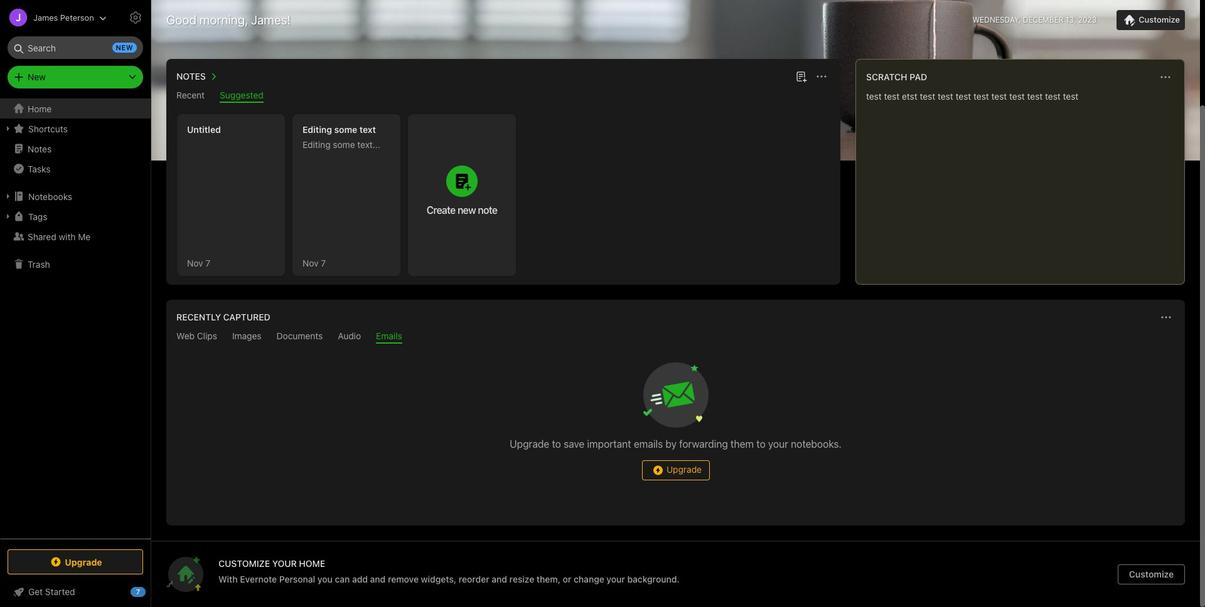 Task type: locate. For each thing, give the bounding box(es) containing it.
home
[[28, 103, 52, 114]]

1 horizontal spatial nov 7
[[303, 258, 326, 268]]

your
[[768, 439, 788, 450], [607, 574, 625, 585]]

with
[[59, 231, 76, 242]]

0 vertical spatial customize button
[[1117, 10, 1185, 30]]

upgrade up help and learning task checklist field at the left bottom of page
[[65, 557, 102, 568]]

editing left text
[[303, 124, 332, 135]]

tasks button
[[0, 159, 150, 179]]

0 vertical spatial your
[[768, 439, 788, 450]]

2 editing from the top
[[303, 139, 331, 150]]

1 vertical spatial new
[[458, 205, 476, 216]]

get started
[[28, 587, 75, 598]]

images
[[232, 331, 261, 341]]

1 vertical spatial your
[[607, 574, 625, 585]]

0 horizontal spatial new
[[116, 43, 133, 51]]

upgrade down upgrade to save important emails by forwarding them to your notebooks. at bottom
[[667, 464, 702, 475]]

james!
[[251, 13, 291, 27]]

scratch pad
[[866, 72, 927, 82]]

13,
[[1066, 15, 1076, 24]]

2 horizontal spatial upgrade
[[667, 464, 702, 475]]

notes up tasks in the top of the page
[[28, 143, 52, 154]]

upgrade
[[510, 439, 549, 450], [667, 464, 702, 475], [65, 557, 102, 568]]

james
[[33, 12, 58, 22]]

new
[[116, 43, 133, 51], [458, 205, 476, 216]]

tab list
[[169, 90, 838, 103], [169, 331, 1183, 344]]

customize
[[1139, 14, 1180, 24], [1129, 569, 1174, 580]]

1 horizontal spatial notes
[[176, 71, 206, 82]]

recently
[[176, 312, 221, 323]]

tab list for recently captured
[[169, 331, 1183, 344]]

upgrade inside popup button
[[65, 557, 102, 568]]

1 horizontal spatial to
[[757, 439, 766, 450]]

nov
[[187, 258, 203, 268], [303, 258, 319, 268]]

1 vertical spatial more actions image
[[1159, 310, 1174, 325]]

some left text
[[334, 124, 357, 135]]

scratch
[[866, 72, 907, 82]]

get
[[28, 587, 43, 598]]

editing
[[303, 124, 332, 135], [303, 139, 331, 150]]

create new note button
[[408, 114, 516, 276]]

tree
[[0, 99, 151, 539]]

0 horizontal spatial nov 7
[[187, 258, 210, 268]]

and
[[370, 574, 386, 585], [492, 574, 507, 585]]

Start writing… text field
[[866, 91, 1184, 274]]

editing left text...
[[303, 139, 331, 150]]

1 vertical spatial upgrade
[[667, 464, 702, 475]]

home link
[[0, 99, 151, 119]]

1 to from the left
[[552, 439, 561, 450]]

create
[[427, 205, 456, 216]]

widgets,
[[421, 574, 456, 585]]

0 vertical spatial tab list
[[169, 90, 838, 103]]

7 inside help and learning task checklist field
[[136, 588, 140, 596]]

new search field
[[16, 36, 137, 59]]

nov 7
[[187, 258, 210, 268], [303, 258, 326, 268]]

0 horizontal spatial to
[[552, 439, 561, 450]]

0 horizontal spatial 7
[[136, 588, 140, 596]]

emails
[[634, 439, 663, 450]]

more actions image
[[814, 69, 829, 84]]

1 vertical spatial tab list
[[169, 331, 1183, 344]]

2 tab list from the top
[[169, 331, 1183, 344]]

upgrade button
[[8, 550, 143, 575]]

0 vertical spatial editing
[[303, 124, 332, 135]]

0 horizontal spatial nov
[[187, 258, 203, 268]]

more actions field for scratch pad
[[1157, 68, 1175, 86]]

your right change
[[607, 574, 625, 585]]

notes
[[176, 71, 206, 82], [28, 143, 52, 154]]

2 nov from the left
[[303, 258, 319, 268]]

more actions field for recently captured
[[1158, 309, 1175, 326]]

tab list containing web clips
[[169, 331, 1183, 344]]

some left text...
[[333, 139, 355, 150]]

tab list containing recent
[[169, 90, 838, 103]]

and left resize
[[492, 574, 507, 585]]

1 horizontal spatial nov
[[303, 258, 319, 268]]

emails tab panel
[[166, 344, 1185, 526]]

documents
[[277, 331, 323, 341]]

7
[[205, 258, 210, 268], [321, 258, 326, 268], [136, 588, 140, 596]]

1 horizontal spatial and
[[492, 574, 507, 585]]

0 vertical spatial notes
[[176, 71, 206, 82]]

some
[[334, 124, 357, 135], [333, 139, 355, 150]]

0 horizontal spatial notes
[[28, 143, 52, 154]]

wednesday,
[[973, 15, 1021, 24]]

expand notebooks image
[[3, 191, 13, 202]]

good
[[166, 13, 197, 27]]

0 vertical spatial new
[[116, 43, 133, 51]]

1 and from the left
[[370, 574, 386, 585]]

notes up recent on the top of page
[[176, 71, 206, 82]]

More actions field
[[813, 68, 831, 85], [1157, 68, 1175, 86], [1158, 309, 1175, 326]]

recently captured button
[[174, 310, 270, 325]]

your inside emails tab panel
[[768, 439, 788, 450]]

shortcuts button
[[0, 119, 150, 139]]

notebooks link
[[0, 186, 150, 207]]

resize
[[510, 574, 534, 585]]

untitled
[[187, 124, 221, 135]]

1 vertical spatial notes
[[28, 143, 52, 154]]

forwarding
[[679, 439, 728, 450]]

1 horizontal spatial upgrade
[[510, 439, 549, 450]]

december
[[1023, 15, 1064, 24]]

1 horizontal spatial new
[[458, 205, 476, 216]]

0 horizontal spatial and
[[370, 574, 386, 585]]

to
[[552, 439, 561, 450], [757, 439, 766, 450]]

2 vertical spatial upgrade
[[65, 557, 102, 568]]

to right them
[[757, 439, 766, 450]]

can
[[335, 574, 350, 585]]

notes link
[[0, 139, 150, 159]]

your right them
[[768, 439, 788, 450]]

1 vertical spatial editing
[[303, 139, 331, 150]]

personal
[[279, 574, 315, 585]]

0 horizontal spatial your
[[607, 574, 625, 585]]

0 vertical spatial upgrade
[[510, 439, 549, 450]]

2023
[[1078, 15, 1097, 24]]

1 nov from the left
[[187, 258, 203, 268]]

web clips
[[176, 331, 217, 341]]

new down settings icon
[[116, 43, 133, 51]]

new button
[[8, 66, 143, 89]]

or
[[563, 574, 572, 585]]

0 vertical spatial customize
[[1139, 14, 1180, 24]]

1 vertical spatial customize button
[[1118, 565, 1185, 585]]

new left note
[[458, 205, 476, 216]]

save
[[564, 439, 585, 450]]

recent
[[176, 90, 205, 100]]

home
[[299, 559, 325, 569]]

shared with me
[[28, 231, 91, 242]]

notebooks.
[[791, 439, 842, 450]]

customize your home with evernote personal you can add and remove widgets, reorder and resize them, or change your background.
[[218, 559, 680, 585]]

1 tab list from the top
[[169, 90, 838, 103]]

0 vertical spatial more actions image
[[1158, 70, 1173, 85]]

add
[[352, 574, 368, 585]]

1 horizontal spatial your
[[768, 439, 788, 450]]

1 nov 7 from the left
[[187, 258, 210, 268]]

tasks
[[28, 164, 50, 174]]

more actions image
[[1158, 70, 1173, 85], [1159, 310, 1174, 325]]

and right add
[[370, 574, 386, 585]]

to left save
[[552, 439, 561, 450]]

0 horizontal spatial upgrade
[[65, 557, 102, 568]]

recently captured
[[176, 312, 270, 323]]

good morning, james!
[[166, 13, 291, 27]]

audio
[[338, 331, 361, 341]]

images tab
[[232, 331, 261, 344]]

web clips tab
[[176, 331, 217, 344]]

trash link
[[0, 254, 150, 274]]

settings image
[[128, 10, 143, 25]]

peterson
[[60, 12, 94, 22]]

expand tags image
[[3, 212, 13, 222]]

upgrade left save
[[510, 439, 549, 450]]



Task type: describe. For each thing, give the bounding box(es) containing it.
1 editing from the top
[[303, 124, 332, 135]]

new inside button
[[458, 205, 476, 216]]

started
[[45, 587, 75, 598]]

upgrade inside button
[[667, 464, 702, 475]]

tab list for notes
[[169, 90, 838, 103]]

shared
[[28, 231, 56, 242]]

1 vertical spatial customize
[[1129, 569, 1174, 580]]

morning,
[[200, 13, 248, 27]]

2 horizontal spatial 7
[[321, 258, 326, 268]]

customize
[[218, 559, 270, 569]]

upgrade to save important emails by forwarding them to your notebooks.
[[510, 439, 842, 450]]

reorder
[[459, 574, 489, 585]]

evernote
[[240, 574, 277, 585]]

Account field
[[0, 5, 107, 30]]

audio tab
[[338, 331, 361, 344]]

tags
[[28, 211, 47, 222]]

text...
[[357, 139, 380, 150]]

tree containing home
[[0, 99, 151, 539]]

you
[[318, 574, 333, 585]]

suggested tab
[[220, 90, 264, 103]]

click to collapse image
[[146, 584, 155, 600]]

new inside search box
[[116, 43, 133, 51]]

shortcuts
[[28, 123, 68, 134]]

Search text field
[[16, 36, 134, 59]]

0 vertical spatial some
[[334, 124, 357, 135]]

notebooks
[[28, 191, 72, 202]]

your inside customize your home with evernote personal you can add and remove widgets, reorder and resize them, or change your background.
[[607, 574, 625, 585]]

2 and from the left
[[492, 574, 507, 585]]

note
[[478, 205, 497, 216]]

notes button
[[174, 69, 221, 84]]

2 nov 7 from the left
[[303, 258, 326, 268]]

web
[[176, 331, 195, 341]]

clips
[[197, 331, 217, 341]]

with
[[218, 574, 238, 585]]

2 to from the left
[[757, 439, 766, 450]]

1 horizontal spatial 7
[[205, 258, 210, 268]]

tags button
[[0, 207, 150, 227]]

remove
[[388, 574, 419, 585]]

suggested tab panel
[[166, 103, 841, 285]]

them
[[731, 439, 754, 450]]

more actions image for scratch pad
[[1158, 70, 1173, 85]]

your
[[272, 559, 297, 569]]

by
[[666, 439, 677, 450]]

wednesday, december 13, 2023
[[973, 15, 1097, 24]]

pad
[[910, 72, 927, 82]]

recent tab
[[176, 90, 205, 103]]

more actions image for recently captured
[[1159, 310, 1174, 325]]

upgrade button
[[642, 461, 710, 481]]

trash
[[28, 259, 50, 270]]

emails
[[376, 331, 402, 341]]

suggested
[[220, 90, 264, 100]]

background.
[[627, 574, 680, 585]]

them,
[[537, 574, 561, 585]]

1 vertical spatial some
[[333, 139, 355, 150]]

emails tab
[[376, 331, 402, 344]]

Help and Learning task checklist field
[[0, 583, 151, 603]]

me
[[78, 231, 91, 242]]

change
[[574, 574, 604, 585]]

shared with me link
[[0, 227, 150, 247]]

notes inside tree
[[28, 143, 52, 154]]

notes inside button
[[176, 71, 206, 82]]

new
[[28, 72, 46, 82]]

text
[[360, 124, 376, 135]]

captured
[[223, 312, 270, 323]]

create new note
[[427, 205, 497, 216]]

james peterson
[[33, 12, 94, 22]]

documents tab
[[277, 331, 323, 344]]

important
[[587, 439, 631, 450]]

editing some text editing some text...
[[303, 124, 380, 150]]

scratch pad button
[[864, 70, 927, 85]]



Task type: vqa. For each thing, say whether or not it's contained in the screenshot.
Images
yes



